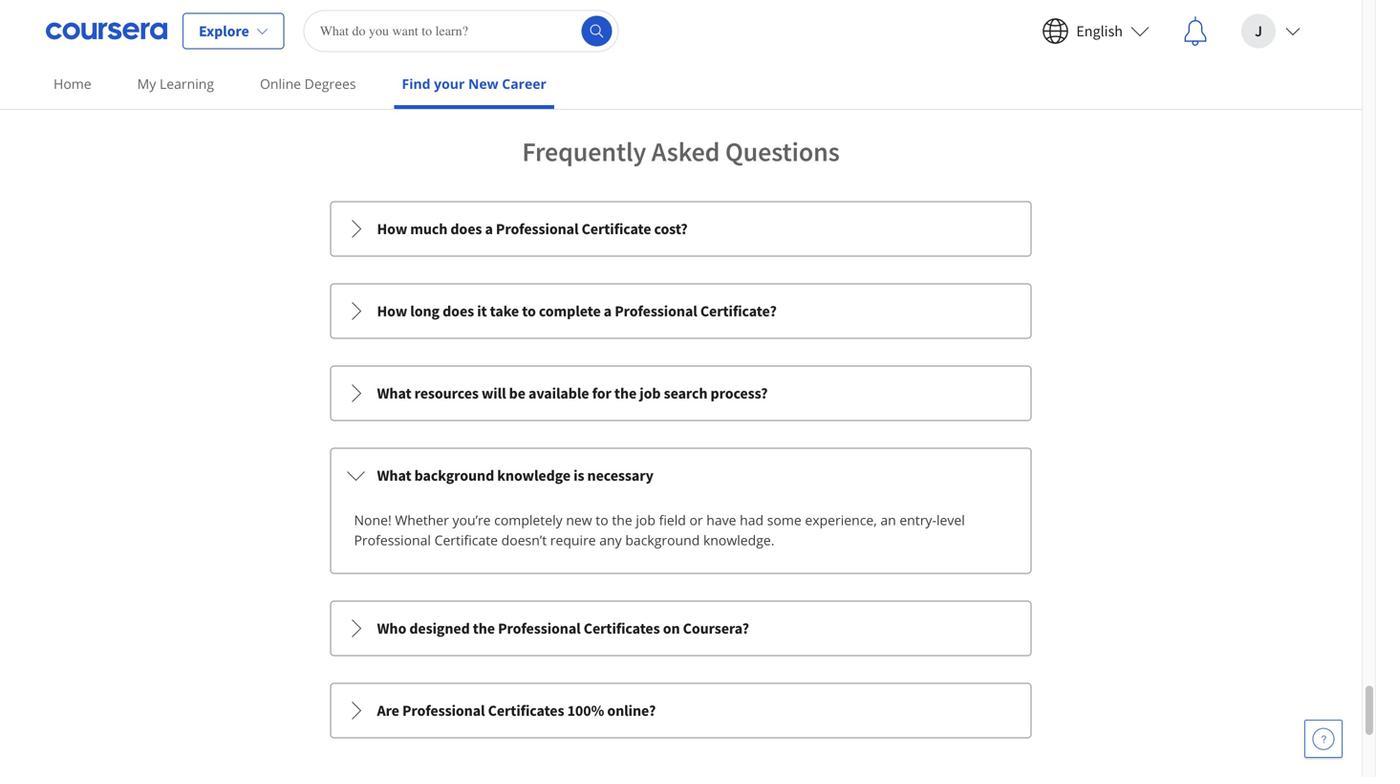 Task type: vqa. For each thing, say whether or not it's contained in the screenshot.
does
yes



Task type: describe. For each thing, give the bounding box(es) containing it.
certificate inside the none! whether you're completely new to the job field or have had some experience, an entry-level professional certificate doesn't require any background knowledge.
[[435, 531, 498, 549]]

process?
[[711, 384, 768, 403]]

my learning
[[137, 75, 214, 93]]

professional inside the none! whether you're completely new to the job field or have had some experience, an entry-level professional certificate doesn't require any background knowledge.
[[354, 531, 431, 549]]

frequently
[[522, 135, 646, 168]]

how long does it take to complete a professional certificate? button
[[331, 285, 1031, 338]]

what resources will be available for the job search process? button
[[331, 367, 1031, 420]]

knowledge
[[497, 466, 571, 485]]

cost?
[[654, 220, 688, 239]]

any
[[600, 531, 622, 549]]

my
[[137, 75, 156, 93]]

does for it
[[443, 302, 474, 321]]

are professional certificates 100% online?
[[377, 701, 656, 721]]

doesn't
[[502, 531, 547, 549]]

professional inside how long does it take to complete a professional certificate? dropdown button
[[615, 302, 698, 321]]

are professional certificates 100% online? button
[[331, 684, 1031, 738]]

degrees
[[305, 75, 356, 93]]

long
[[410, 302, 440, 321]]

english button
[[1027, 0, 1165, 62]]

be
[[509, 384, 526, 403]]

j button
[[1227, 0, 1316, 62]]

an
[[881, 511, 896, 529]]

home
[[54, 75, 91, 93]]

help center image
[[1313, 728, 1336, 751]]

certificate?
[[701, 302, 777, 321]]

who
[[377, 619, 407, 638]]

questions
[[726, 135, 840, 168]]

professional inside how much does a professional certificate cost? dropdown button
[[496, 220, 579, 239]]

you're
[[453, 511, 491, 529]]

to for take
[[522, 302, 536, 321]]

coursera?
[[683, 619, 749, 638]]

knowledge.
[[704, 531, 775, 549]]

who designed the professional certificates on coursera?
[[377, 619, 749, 638]]

require
[[550, 531, 596, 549]]

for
[[592, 384, 612, 403]]

online?
[[607, 701, 656, 721]]

it
[[477, 302, 487, 321]]

0 vertical spatial a
[[485, 220, 493, 239]]

what background knowledge is necessary
[[377, 466, 654, 485]]

2 vertical spatial the
[[473, 619, 495, 638]]

online
[[260, 75, 301, 93]]

professional inside dropdown button
[[498, 619, 581, 638]]

how for how much does a professional certificate cost?
[[377, 220, 407, 239]]

on
[[663, 619, 680, 638]]

find your new career link
[[394, 62, 554, 109]]

learning
[[160, 75, 214, 93]]

entry-
[[900, 511, 937, 529]]

have
[[707, 511, 737, 529]]

what resources will be available for the job search process?
[[377, 384, 768, 403]]

how long does it take to complete a professional certificate?
[[377, 302, 777, 321]]

home link
[[46, 62, 99, 105]]

career
[[502, 75, 547, 93]]

certificates inside who designed the professional certificates on coursera? dropdown button
[[584, 619, 660, 638]]

certificates inside are professional certificates 100% online? dropdown button
[[488, 701, 565, 721]]

the for for
[[615, 384, 637, 403]]

none!
[[354, 511, 392, 529]]

what for what resources will be available for the job search process?
[[377, 384, 412, 403]]

job for field
[[636, 511, 656, 529]]

how much does a professional certificate cost?
[[377, 220, 688, 239]]

resources
[[415, 384, 479, 403]]



Task type: locate. For each thing, give the bounding box(es) containing it.
my learning link
[[130, 62, 222, 105]]

0 vertical spatial background
[[415, 466, 494, 485]]

certificate inside dropdown button
[[582, 220, 652, 239]]

a right complete on the top of the page
[[604, 302, 612, 321]]

1 vertical spatial does
[[443, 302, 474, 321]]

the
[[615, 384, 637, 403], [612, 511, 633, 529], [473, 619, 495, 638]]

coursera image
[[46, 16, 167, 46]]

1 horizontal spatial background
[[626, 531, 700, 549]]

professional
[[496, 220, 579, 239], [615, 302, 698, 321], [354, 531, 431, 549], [498, 619, 581, 638], [402, 701, 485, 721]]

frequently asked questions
[[522, 135, 840, 168]]

what background knowledge is necessary button
[[331, 449, 1031, 503]]

the right for
[[615, 384, 637, 403]]

0 horizontal spatial certificate
[[435, 531, 498, 549]]

does left it
[[443, 302, 474, 321]]

what up the none!
[[377, 466, 412, 485]]

certificates left 100%
[[488, 701, 565, 721]]

how
[[377, 220, 407, 239], [377, 302, 407, 321]]

online degrees
[[260, 75, 356, 93]]

how left the long
[[377, 302, 407, 321]]

1 vertical spatial a
[[604, 302, 612, 321]]

certificates
[[584, 619, 660, 638], [488, 701, 565, 721]]

the inside the none! whether you're completely new to the job field or have had some experience, an entry-level professional certificate doesn't require any background knowledge.
[[612, 511, 633, 529]]

to for new
[[596, 511, 609, 529]]

1 how from the top
[[377, 220, 407, 239]]

certificates left the on
[[584, 619, 660, 638]]

necessary
[[588, 466, 654, 485]]

2 how from the top
[[377, 302, 407, 321]]

background
[[415, 466, 494, 485], [626, 531, 700, 549]]

to
[[522, 302, 536, 321], [596, 511, 609, 529]]

1 horizontal spatial to
[[596, 511, 609, 529]]

job left field
[[636, 511, 656, 529]]

how left much
[[377, 220, 407, 239]]

your
[[434, 75, 465, 93]]

available
[[529, 384, 589, 403]]

search
[[664, 384, 708, 403]]

a
[[485, 220, 493, 239], [604, 302, 612, 321]]

designed
[[409, 619, 470, 638]]

professional left certificate?
[[615, 302, 698, 321]]

1 vertical spatial certificates
[[488, 701, 565, 721]]

complete
[[539, 302, 601, 321]]

to right "take"
[[522, 302, 536, 321]]

background down field
[[626, 531, 700, 549]]

1 vertical spatial certificate
[[435, 531, 498, 549]]

explore button
[[183, 13, 285, 49]]

job inside what resources will be available for the job search process? dropdown button
[[640, 384, 661, 403]]

job left search
[[640, 384, 661, 403]]

professional down the none!
[[354, 531, 431, 549]]

2 what from the top
[[377, 466, 412, 485]]

find your new career
[[402, 75, 547, 93]]

how for how long does it take to complete a professional certificate?
[[377, 302, 407, 321]]

certificate
[[582, 220, 652, 239], [435, 531, 498, 549]]

the right designed
[[473, 619, 495, 638]]

who designed the professional certificates on coursera? button
[[331, 602, 1031, 656]]

completely
[[494, 511, 563, 529]]

the up any
[[612, 511, 633, 529]]

0 horizontal spatial background
[[415, 466, 494, 485]]

find
[[402, 75, 431, 93]]

asked
[[652, 135, 720, 168]]

1 vertical spatial the
[[612, 511, 633, 529]]

how much does a professional certificate cost? button
[[331, 202, 1031, 256]]

some
[[767, 511, 802, 529]]

professional right are
[[402, 701, 485, 721]]

professional up complete on the top of the page
[[496, 220, 579, 239]]

0 horizontal spatial certificates
[[488, 701, 565, 721]]

field
[[659, 511, 686, 529]]

0 vertical spatial to
[[522, 302, 536, 321]]

1 what from the top
[[377, 384, 412, 403]]

1 vertical spatial what
[[377, 466, 412, 485]]

1 vertical spatial how
[[377, 302, 407, 321]]

the for to
[[612, 511, 633, 529]]

english
[[1077, 22, 1123, 41]]

what
[[377, 384, 412, 403], [377, 466, 412, 485]]

100%
[[567, 701, 604, 721]]

background inside dropdown button
[[415, 466, 494, 485]]

new
[[468, 75, 499, 93]]

1 horizontal spatial a
[[604, 302, 612, 321]]

what for what background knowledge is necessary
[[377, 466, 412, 485]]

what left resources
[[377, 384, 412, 403]]

much
[[410, 220, 448, 239]]

whether
[[395, 511, 449, 529]]

certificate left cost? on the left of page
[[582, 220, 652, 239]]

None search field
[[304, 10, 619, 52]]

1 horizontal spatial certificates
[[584, 619, 660, 638]]

career academy - gateway certificates carousel element
[[108, 0, 1255, 58]]

1 vertical spatial job
[[636, 511, 656, 529]]

1 horizontal spatial certificate
[[582, 220, 652, 239]]

none! whether you're completely new to the job field or have had some experience, an entry-level professional certificate doesn't require any background knowledge.
[[354, 511, 965, 549]]

or
[[690, 511, 703, 529]]

background inside the none! whether you're completely new to the job field or have had some experience, an entry-level professional certificate doesn't require any background knowledge.
[[626, 531, 700, 549]]

0 vertical spatial does
[[451, 220, 482, 239]]

certificate down you're
[[435, 531, 498, 549]]

0 vertical spatial certificate
[[582, 220, 652, 239]]

new
[[566, 511, 592, 529]]

take
[[490, 302, 519, 321]]

level
[[937, 511, 965, 529]]

job inside the none! whether you're completely new to the job field or have had some experience, an entry-level professional certificate doesn't require any background knowledge.
[[636, 511, 656, 529]]

0 vertical spatial certificates
[[584, 619, 660, 638]]

does for a
[[451, 220, 482, 239]]

does
[[451, 220, 482, 239], [443, 302, 474, 321]]

1 vertical spatial background
[[626, 531, 700, 549]]

What do you want to learn? text field
[[304, 10, 619, 52]]

had
[[740, 511, 764, 529]]

0 horizontal spatial to
[[522, 302, 536, 321]]

explore
[[199, 22, 249, 41]]

experience,
[[805, 511, 877, 529]]

will
[[482, 384, 506, 403]]

0 vertical spatial job
[[640, 384, 661, 403]]

job for search
[[640, 384, 661, 403]]

0 vertical spatial what
[[377, 384, 412, 403]]

0 vertical spatial how
[[377, 220, 407, 239]]

does right much
[[451, 220, 482, 239]]

0 horizontal spatial a
[[485, 220, 493, 239]]

online degrees link
[[252, 62, 364, 105]]

background up you're
[[415, 466, 494, 485]]

to inside how long does it take to complete a professional certificate? dropdown button
[[522, 302, 536, 321]]

to inside the none! whether you're completely new to the job field or have had some experience, an entry-level professional certificate doesn't require any background knowledge.
[[596, 511, 609, 529]]

a right much
[[485, 220, 493, 239]]

professional inside are professional certificates 100% online? dropdown button
[[402, 701, 485, 721]]

professional up are professional certificates 100% online?
[[498, 619, 581, 638]]

to up any
[[596, 511, 609, 529]]

j
[[1255, 22, 1263, 41]]

1 vertical spatial to
[[596, 511, 609, 529]]

is
[[574, 466, 585, 485]]

are
[[377, 701, 400, 721]]

job
[[640, 384, 661, 403], [636, 511, 656, 529]]

0 vertical spatial the
[[615, 384, 637, 403]]



